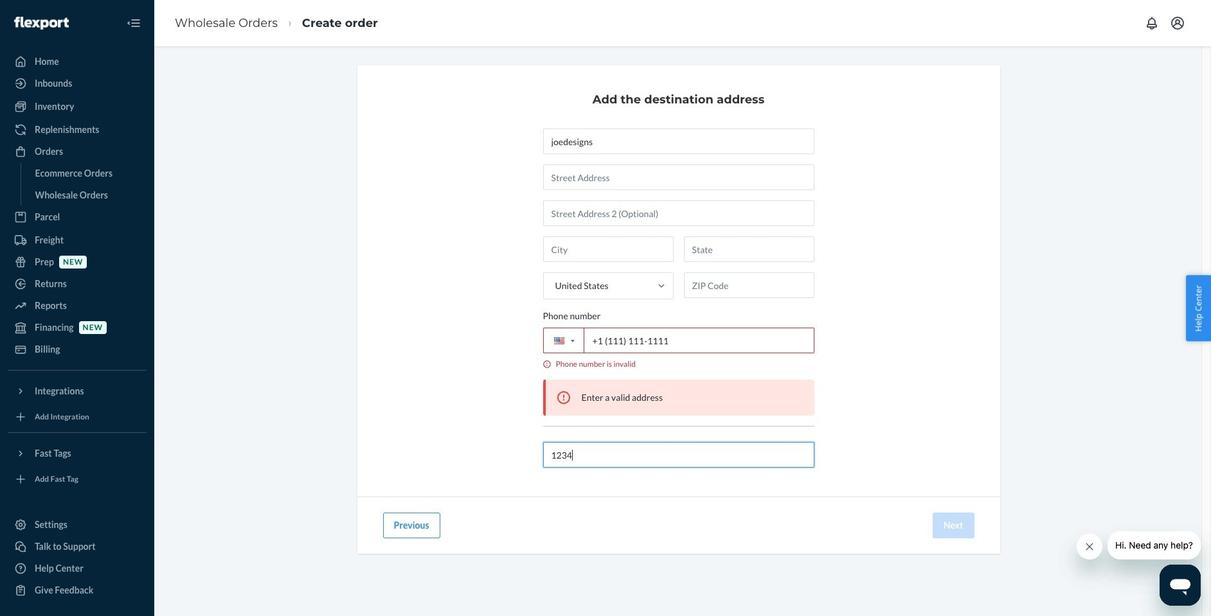 Task type: vqa. For each thing, say whether or not it's contained in the screenshot.
leftmost inbounds link
no



Task type: locate. For each thing, give the bounding box(es) containing it.
united states: + 1 image
[[571, 340, 574, 342]]

Street Address 2 (Optional) text field
[[543, 201, 814, 226]]

Street Address text field
[[543, 165, 814, 190]]

breadcrumbs navigation
[[165, 4, 388, 42]]

close navigation image
[[126, 15, 141, 31]]

open account menu image
[[1170, 15, 1185, 31]]

Company name text field
[[543, 129, 814, 154]]

City text field
[[543, 237, 673, 262]]

1 (702) 123-4567 telephone field
[[543, 328, 814, 354]]

PO # (Optional) text field
[[543, 442, 814, 468]]



Task type: describe. For each thing, give the bounding box(es) containing it.
flexport logo image
[[14, 17, 69, 29]]

State text field
[[684, 237, 814, 262]]

ZIP Code text field
[[684, 273, 814, 298]]

open notifications image
[[1144, 15, 1160, 31]]



